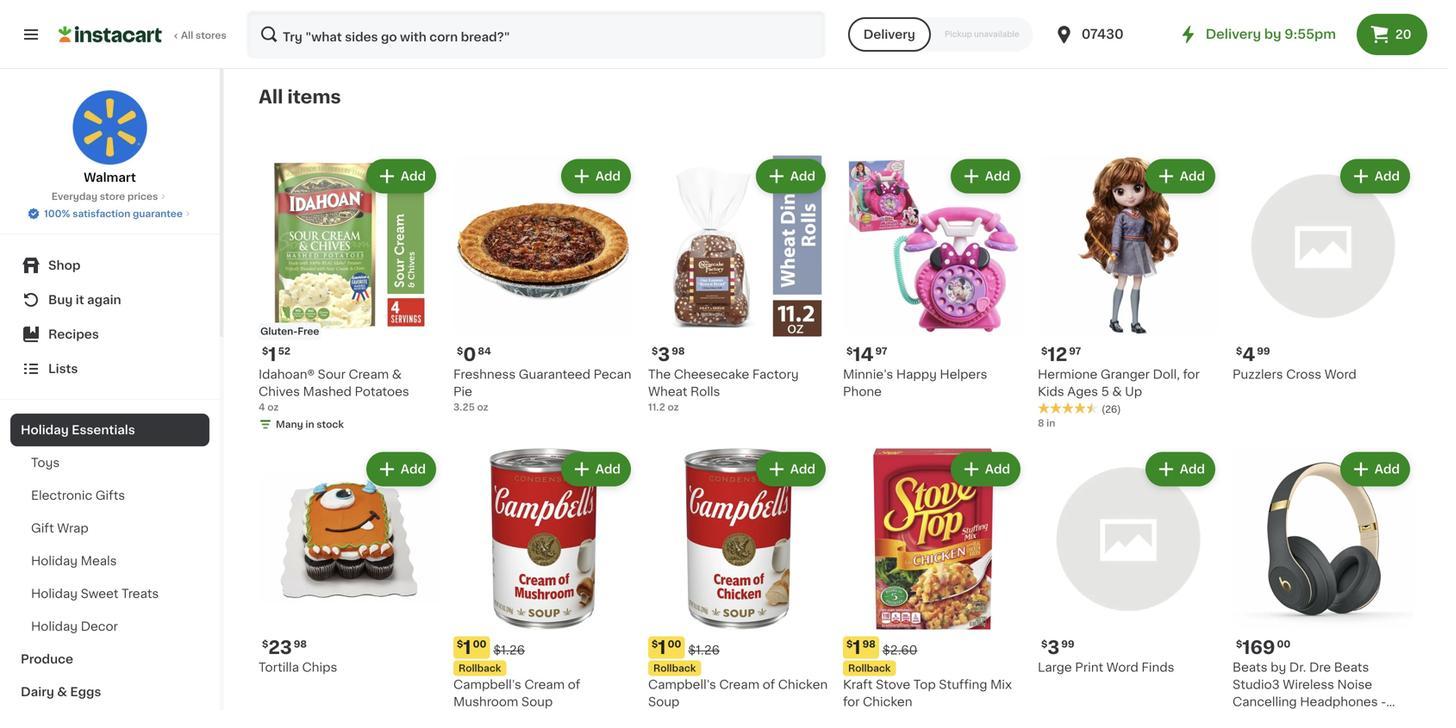 Task type: describe. For each thing, give the bounding box(es) containing it.
essentials
[[72, 424, 135, 436]]

product group containing 0
[[454, 156, 635, 414]]

gluten-free
[[260, 327, 319, 336]]

add button for $ 4 99
[[1342, 161, 1409, 192]]

98 for 23
[[294, 640, 307, 649]]

8
[[1038, 419, 1045, 428]]

$ 14 97
[[847, 346, 888, 364]]

cancelling
[[1233, 696, 1297, 708]]

soup for campbell's cream of mushroom soup
[[522, 696, 553, 708]]

add button for $ 23 98
[[368, 454, 435, 485]]

5
[[1102, 386, 1110, 398]]

idahoan®
[[259, 369, 315, 381]]

dr.
[[1290, 662, 1307, 674]]

Search field
[[248, 12, 824, 57]]

$ for hermione granger doll, for kids ages 5 & up
[[1042, 347, 1048, 356]]

helpers
[[940, 369, 988, 381]]

holiday for holiday meals
[[31, 555, 78, 567]]

14
[[853, 346, 874, 364]]

holiday sweet treats link
[[10, 578, 210, 611]]

sour
[[318, 369, 346, 381]]

$ 1 00 for campbell's cream of chicken soup
[[652, 639, 682, 657]]

mashed
[[303, 386, 352, 398]]

add for $ 12 97
[[1180, 170, 1206, 182]]

add for $ 0 84
[[596, 170, 621, 182]]

holiday essentials link
[[10, 414, 210, 447]]

$ 1 00 for campbell's cream of mushroom soup
[[457, 639, 487, 657]]

service type group
[[848, 17, 1034, 52]]

in for 8
[[1047, 419, 1056, 428]]

doll,
[[1153, 369, 1180, 381]]

$2.60
[[883, 645, 918, 657]]

$ 1 98 $2.60
[[847, 639, 918, 657]]

buy it again
[[48, 294, 121, 306]]

product group containing 14
[[843, 156, 1024, 401]]

it
[[76, 294, 84, 306]]

instacart logo image
[[59, 24, 162, 45]]

potatoes
[[355, 386, 409, 398]]

25 oz button
[[1233, 0, 1414, 63]]

add button for $ 12 97
[[1148, 161, 1214, 192]]

factory
[[753, 369, 799, 381]]

stove
[[876, 679, 911, 691]]

4 inside product group
[[1243, 346, 1256, 364]]

tortilla
[[259, 662, 299, 674]]

guarantee
[[133, 209, 183, 219]]

chicken inside kraft stove top stuffing mix for chicken
[[863, 696, 913, 708]]

4 inside idahoan® sour cream & chives mashed potatoes 4 oz
[[259, 403, 265, 412]]

oz inside freshness guaranteed pecan pie 3.25 oz
[[477, 403, 489, 412]]

$ 3 99
[[1042, 639, 1075, 657]]

(26)
[[1102, 405, 1121, 414]]

& inside hermione granger doll, for kids ages 5 & up
[[1113, 386, 1122, 398]]

walmart logo image
[[72, 90, 148, 166]]

cream inside idahoan® sour cream & chives mashed potatoes 4 oz
[[349, 369, 389, 381]]

00 inside '$ 169 00'
[[1277, 640, 1291, 649]]

0
[[463, 346, 476, 364]]

treats
[[122, 588, 159, 600]]

shop
[[48, 260, 81, 272]]

$ for beats by dr. dre beats studio3 wireless noise cancelling headphones
[[1237, 640, 1243, 649]]

8 in
[[1038, 419, 1056, 428]]

ages
[[1068, 386, 1099, 398]]

happy
[[897, 369, 937, 381]]

for inside hermione granger doll, for kids ages 5 & up
[[1183, 369, 1200, 381]]

18
[[843, 16, 854, 26]]

store
[[100, 192, 125, 201]]

product group containing 23
[[259, 449, 440, 676]]

9:55pm
[[1285, 28, 1337, 41]]

large print word finds
[[1038, 662, 1175, 674]]

gifts
[[95, 490, 125, 502]]

everyday store prices
[[51, 192, 158, 201]]

$ for large print word finds
[[1042, 640, 1048, 649]]

169
[[1243, 639, 1276, 657]]

gluten-
[[260, 327, 298, 336]]

07430
[[1082, 28, 1124, 41]]

delivery for delivery by 9:55pm
[[1206, 28, 1262, 41]]

idahoan® sour cream & chives mashed potatoes 4 oz
[[259, 369, 409, 412]]

everyday store prices link
[[51, 190, 168, 204]]

by for delivery
[[1265, 28, 1282, 41]]

toys link
[[10, 447, 210, 479]]

noise
[[1338, 679, 1373, 691]]

kids
[[1038, 386, 1065, 398]]

stock
[[317, 420, 344, 429]]

delivery for delivery
[[864, 28, 916, 41]]

add for $ 14 97
[[985, 170, 1011, 182]]

up
[[1125, 386, 1143, 398]]

add for $ 3 99
[[1180, 463, 1206, 476]]

$ for tortilla chips
[[262, 640, 268, 649]]

electronic gifts link
[[10, 479, 210, 512]]

hermione
[[1038, 369, 1098, 381]]

dre
[[1310, 662, 1332, 674]]

everyday
[[51, 192, 98, 201]]

again
[[87, 294, 121, 306]]

by for beats
[[1271, 662, 1287, 674]]

holiday meals link
[[10, 545, 210, 578]]

rolls
[[691, 386, 720, 398]]

puzzlers cross word
[[1233, 369, 1357, 381]]

52
[[278, 347, 291, 356]]

mix
[[991, 679, 1012, 691]]

add for $ 4 99
[[1375, 170, 1400, 182]]

delivery by 9:55pm link
[[1179, 24, 1337, 45]]

84
[[478, 347, 491, 356]]

$ 1 52
[[262, 346, 291, 364]]

98 for 3
[[672, 347, 685, 356]]

eggs
[[70, 686, 101, 698]]

add for $ 23 98
[[401, 463, 426, 476]]

campbell's for campbell's cream of mushroom soup
[[454, 679, 522, 691]]

kraft
[[843, 679, 873, 691]]

the cheesecake factory wheat rolls 11.2 oz
[[648, 369, 799, 412]]

toys
[[31, 457, 60, 469]]

holiday essentials
[[21, 424, 135, 436]]

minnie's happy helpers phone
[[843, 369, 988, 398]]

of for mushroom
[[568, 679, 581, 691]]

dairy
[[21, 686, 54, 698]]

$ for the cheesecake factory wheat rolls
[[652, 347, 658, 356]]

add button for $ 14 97
[[953, 161, 1019, 192]]

walmart
[[84, 172, 136, 184]]

tortilla chips
[[259, 662, 337, 674]]

3.25
[[454, 403, 475, 412]]

cross
[[1287, 369, 1322, 381]]

product group containing 169
[[1233, 449, 1414, 711]]

chicken inside campbell's cream of chicken soup
[[778, 679, 828, 691]]

$ for minnie's happy helpers phone
[[847, 347, 853, 356]]



Task type: locate. For each thing, give the bounding box(es) containing it.
product group containing 4
[[1233, 156, 1414, 383]]

rollback for campbell's cream of mushroom soup
[[459, 664, 501, 673]]

3 for large print word finds
[[1048, 639, 1060, 657]]

$ inside $ 12 97
[[1042, 347, 1048, 356]]

2 horizontal spatial &
[[1113, 386, 1122, 398]]

00 up campbell's cream of chicken soup on the bottom
[[668, 640, 682, 649]]

chips
[[302, 662, 337, 674]]

$ inside $ 3 99
[[1042, 640, 1048, 649]]

97 inside $ 14 97
[[876, 347, 888, 356]]

99 up puzzlers
[[1257, 347, 1271, 356]]

2 of from the left
[[763, 679, 775, 691]]

beats up noise
[[1335, 662, 1370, 674]]

delivery by 9:55pm
[[1206, 28, 1337, 41]]

★★★★★
[[259, 33, 319, 45], [259, 33, 319, 45], [1038, 402, 1099, 415], [1038, 402, 1099, 415]]

large
[[1038, 662, 1072, 674]]

add for $ 169 00
[[1375, 463, 1400, 476]]

20 button
[[1357, 14, 1428, 55]]

$1.26 up campbell's cream of chicken soup on the bottom
[[688, 645, 720, 657]]

many
[[276, 420, 303, 429]]

$ inside $ 1 98 $2.60
[[847, 640, 853, 649]]

all left stores at the left of page
[[181, 31, 193, 40]]

for inside kraft stove top stuffing mix for chicken
[[843, 696, 860, 708]]

20
[[1396, 28, 1412, 41]]

$ 1 00 up campbell's cream of chicken soup on the bottom
[[652, 639, 682, 657]]

holiday inside holiday essentials link
[[21, 424, 69, 436]]

0 vertical spatial all
[[181, 31, 193, 40]]

all for all items
[[259, 88, 283, 106]]

holiday for holiday sweet treats
[[31, 588, 78, 600]]

1 97 from the left
[[876, 347, 888, 356]]

0 horizontal spatial 99
[[1062, 640, 1075, 649]]

ft
[[299, 50, 307, 59]]

25 oz
[[1233, 34, 1259, 43]]

97 for 14
[[876, 347, 888, 356]]

98 inside $ 3 98
[[672, 347, 685, 356]]

1 horizontal spatial chicken
[[863, 696, 913, 708]]

3 for the cheesecake factory wheat rolls
[[658, 346, 670, 364]]

2 beats from the left
[[1335, 662, 1370, 674]]

0 horizontal spatial $1.00 original price: $1.26 element
[[454, 637, 635, 659]]

oz down wheat
[[668, 403, 679, 412]]

18 in
[[843, 16, 865, 26]]

&
[[392, 369, 402, 381], [1113, 386, 1122, 398], [57, 686, 67, 698]]

$1.26 up campbell's cream of mushroom soup
[[494, 645, 525, 657]]

soup for campbell's cream of chicken soup
[[648, 696, 680, 708]]

97
[[876, 347, 888, 356], [1069, 347, 1082, 356]]

$ inside $ 14 97
[[847, 347, 853, 356]]

2 rollback from the left
[[654, 664, 696, 673]]

word for 4
[[1325, 369, 1357, 381]]

99 up 'large'
[[1062, 640, 1075, 649]]

1 $1.26 from the left
[[494, 645, 525, 657]]

chicken left kraft
[[778, 679, 828, 691]]

rollback up mushroom
[[459, 664, 501, 673]]

$ inside $ 3 98
[[652, 347, 658, 356]]

1 of from the left
[[568, 679, 581, 691]]

0 horizontal spatial of
[[568, 679, 581, 691]]

1 vertical spatial &
[[1113, 386, 1122, 398]]

$1.00 original price: $1.26 element up campbell's cream of mushroom soup
[[454, 637, 635, 659]]

0 horizontal spatial soup
[[522, 696, 553, 708]]

campbell's inside campbell's cream of chicken soup
[[648, 679, 716, 691]]

3 up 'large'
[[1048, 639, 1060, 657]]

& right 5 in the right of the page
[[1113, 386, 1122, 398]]

1 horizontal spatial 99
[[1257, 347, 1271, 356]]

1 horizontal spatial for
[[1183, 369, 1200, 381]]

0 vertical spatial word
[[1325, 369, 1357, 381]]

word right cross
[[1325, 369, 1357, 381]]

2 campbell's from the left
[[648, 679, 716, 691]]

None search field
[[247, 10, 826, 59]]

buy it again link
[[10, 283, 210, 317]]

1 rollback from the left
[[459, 664, 501, 673]]

$1.00 original price: $1.26 element for mushroom
[[454, 637, 635, 659]]

pie
[[454, 386, 473, 398]]

$1.26 for campbell's cream of chicken soup
[[688, 645, 720, 657]]

add button for $ 1 52
[[368, 161, 435, 192]]

shop link
[[10, 248, 210, 283]]

holiday inside holiday meals link
[[31, 555, 78, 567]]

add button for $ 0 84
[[563, 161, 629, 192]]

2 horizontal spatial rollback
[[849, 664, 891, 673]]

beats up 'studio3'
[[1233, 662, 1268, 674]]

add for $ 3 98
[[791, 170, 816, 182]]

prices
[[128, 192, 158, 201]]

00 right 169
[[1277, 640, 1291, 649]]

98 up cheesecake
[[672, 347, 685, 356]]

in right 8
[[1047, 419, 1056, 428]]

1 $1.00 original price: $1.26 element from the left
[[454, 637, 635, 659]]

wheat
[[648, 386, 688, 398]]

in inside 18 in button
[[856, 16, 865, 26]]

0 vertical spatial chicken
[[778, 679, 828, 691]]

1 horizontal spatial $ 1 00
[[652, 639, 682, 657]]

soup inside campbell's cream of mushroom soup
[[522, 696, 553, 708]]

0 vertical spatial &
[[392, 369, 402, 381]]

99 inside $ 3 99
[[1062, 640, 1075, 649]]

for right doll,
[[1183, 369, 1200, 381]]

98 left $2.60
[[863, 640, 876, 649]]

$ 1 00 up mushroom
[[457, 639, 487, 657]]

delivery down 18 in at the top
[[864, 28, 916, 41]]

98 inside $ 1 98 $2.60
[[863, 640, 876, 649]]

oz inside button
[[1248, 34, 1259, 43]]

produce
[[21, 654, 73, 666]]

1 horizontal spatial campbell's
[[648, 679, 716, 691]]

cream for campbell's cream of chicken soup
[[720, 679, 760, 691]]

$1.26 for campbell's cream of mushroom soup
[[494, 645, 525, 657]]

recipes link
[[10, 317, 210, 352]]

0 horizontal spatial chicken
[[778, 679, 828, 691]]

oz right 3.25 at left bottom
[[477, 403, 489, 412]]

all down 100
[[259, 88, 283, 106]]

granger
[[1101, 369, 1150, 381]]

2 vertical spatial &
[[57, 686, 67, 698]]

0 horizontal spatial 97
[[876, 347, 888, 356]]

puzzlers
[[1233, 369, 1284, 381]]

rollback for campbell's cream of chicken soup
[[654, 664, 696, 673]]

decor
[[81, 621, 118, 633]]

rollback for kraft stove top stuffing mix for chicken
[[849, 664, 891, 673]]

99
[[1257, 347, 1271, 356], [1062, 640, 1075, 649]]

1 horizontal spatial soup
[[648, 696, 680, 708]]

0 horizontal spatial for
[[843, 696, 860, 708]]

product group containing 12
[[1038, 156, 1219, 430]]

100% satisfaction guarantee
[[44, 209, 183, 219]]

walmart link
[[72, 90, 148, 186]]

freshness
[[454, 369, 516, 381]]

$ inside $ 1 52
[[262, 347, 268, 356]]

holiday down holiday meals at the bottom of the page
[[31, 588, 78, 600]]

1 $ 1 00 from the left
[[457, 639, 487, 657]]

holiday up produce
[[31, 621, 78, 633]]

gift
[[31, 523, 54, 535]]

98 inside $ 23 98
[[294, 640, 307, 649]]

0 horizontal spatial $ 1 00
[[457, 639, 487, 657]]

items
[[287, 88, 341, 106]]

campbell's for campbell's cream of chicken soup
[[648, 679, 716, 691]]

beats by dr. dre beats studio3 wireless noise cancelling headphones
[[1233, 662, 1387, 711]]

add for $ 1 52
[[401, 170, 426, 182]]

delivery button
[[848, 17, 931, 52]]

buy
[[48, 294, 73, 306]]

$1.00 original price: $1.26 element up campbell's cream of chicken soup on the bottom
[[648, 637, 830, 659]]

3 00 from the left
[[1277, 640, 1291, 649]]

23
[[268, 639, 292, 657]]

$ for freshness guaranteed pecan pie
[[457, 347, 463, 356]]

2 horizontal spatial 98
[[863, 640, 876, 649]]

1 beats from the left
[[1233, 662, 1268, 674]]

2 soup from the left
[[648, 696, 680, 708]]

$ inside '$ 169 00'
[[1237, 640, 1243, 649]]

97 right 12
[[1069, 347, 1082, 356]]

soup inside campbell's cream of chicken soup
[[648, 696, 680, 708]]

1 horizontal spatial word
[[1325, 369, 1357, 381]]

$ inside $ 23 98
[[262, 640, 268, 649]]

$ 4 99
[[1237, 346, 1271, 364]]

100 x 21 ft
[[259, 50, 307, 59]]

00 up mushroom
[[473, 640, 487, 649]]

$ for idahoan® sour cream & chives mashed potatoes
[[262, 347, 268, 356]]

all
[[181, 31, 193, 40], [259, 88, 283, 106]]

rollback
[[459, 664, 501, 673], [654, 664, 696, 673], [849, 664, 891, 673]]

cream
[[349, 369, 389, 381], [525, 679, 565, 691], [720, 679, 760, 691]]

holiday inside holiday decor link
[[31, 621, 78, 633]]

in left stock
[[306, 420, 314, 429]]

97 inside $ 12 97
[[1069, 347, 1082, 356]]

in for many
[[306, 420, 314, 429]]

0 horizontal spatial rollback
[[459, 664, 501, 673]]

1 horizontal spatial beats
[[1335, 662, 1370, 674]]

delivery inside button
[[864, 28, 916, 41]]

0 horizontal spatial 00
[[473, 640, 487, 649]]

word right print
[[1107, 662, 1139, 674]]

1 horizontal spatial $1.00 original price: $1.26 element
[[648, 637, 830, 659]]

(527)
[[323, 36, 347, 45]]

cream for campbell's cream of mushroom soup
[[525, 679, 565, 691]]

99 inside $ 4 99
[[1257, 347, 1271, 356]]

3
[[658, 346, 670, 364], [1048, 639, 1060, 657]]

0 horizontal spatial 3
[[658, 346, 670, 364]]

add button for $ 3 99
[[1148, 454, 1214, 485]]

lists link
[[10, 352, 210, 386]]

$ inside the $ 0 84
[[457, 347, 463, 356]]

1 horizontal spatial 98
[[672, 347, 685, 356]]

chicken
[[778, 679, 828, 691], [863, 696, 913, 708]]

1 soup from the left
[[522, 696, 553, 708]]

$1.00 original price: $1.26 element for chicken
[[648, 637, 830, 659]]

1 horizontal spatial delivery
[[1206, 28, 1262, 41]]

sweet
[[81, 588, 119, 600]]

& inside idahoan® sour cream & chives mashed potatoes 4 oz
[[392, 369, 402, 381]]

$ 12 97
[[1042, 346, 1082, 364]]

0 horizontal spatial all
[[181, 31, 193, 40]]

in for 18
[[856, 16, 865, 26]]

100
[[259, 50, 276, 59]]

campbell's cream of mushroom soup
[[454, 679, 581, 708]]

99 for 3
[[1062, 640, 1075, 649]]

for down kraft
[[843, 696, 860, 708]]

100%
[[44, 209, 70, 219]]

cream inside campbell's cream of mushroom soup
[[525, 679, 565, 691]]

4 up puzzlers
[[1243, 346, 1256, 364]]

free
[[298, 327, 319, 336]]

3 up the the
[[658, 346, 670, 364]]

finds
[[1142, 662, 1175, 674]]

1 vertical spatial by
[[1271, 662, 1287, 674]]

0 horizontal spatial word
[[1107, 662, 1139, 674]]

0 horizontal spatial delivery
[[864, 28, 916, 41]]

2 horizontal spatial 00
[[1277, 640, 1291, 649]]

0 horizontal spatial &
[[57, 686, 67, 698]]

0 vertical spatial 3
[[658, 346, 670, 364]]

07430 button
[[1054, 10, 1158, 59]]

wrap
[[57, 523, 89, 535]]

1 horizontal spatial 3
[[1048, 639, 1060, 657]]

holiday for holiday essentials
[[21, 424, 69, 436]]

1 vertical spatial for
[[843, 696, 860, 708]]

delivery left 9:55pm
[[1206, 28, 1262, 41]]

2 $ 1 00 from the left
[[652, 639, 682, 657]]

2 horizontal spatial in
[[1047, 419, 1056, 428]]

in inside product group
[[1047, 419, 1056, 428]]

1 vertical spatial 3
[[1048, 639, 1060, 657]]

00 for campbell's cream of mushroom soup
[[473, 640, 487, 649]]

campbell's inside campbell's cream of mushroom soup
[[454, 679, 522, 691]]

print
[[1076, 662, 1104, 674]]

holiday for holiday decor
[[31, 621, 78, 633]]

2 $1.26 from the left
[[688, 645, 720, 657]]

word for 3
[[1107, 662, 1139, 674]]

stores
[[196, 31, 226, 40]]

of inside campbell's cream of chicken soup
[[763, 679, 775, 691]]

1 horizontal spatial $1.26
[[688, 645, 720, 657]]

top
[[914, 679, 936, 691]]

12
[[1048, 346, 1068, 364]]

oz right "25"
[[1248, 34, 1259, 43]]

$ for puzzlers cross word
[[1237, 347, 1243, 356]]

98
[[672, 347, 685, 356], [294, 640, 307, 649], [863, 640, 876, 649]]

99 for 4
[[1257, 347, 1271, 356]]

gift wrap
[[31, 523, 89, 535]]

add button for $ 169 00
[[1342, 454, 1409, 485]]

$1.98 original price: $2.60 element
[[843, 637, 1024, 659]]

oz inside idahoan® sour cream & chives mashed potatoes 4 oz
[[268, 403, 279, 412]]

1 horizontal spatial 4
[[1243, 346, 1256, 364]]

1 00 from the left
[[473, 640, 487, 649]]

0 vertical spatial by
[[1265, 28, 1282, 41]]

1 vertical spatial 4
[[259, 403, 265, 412]]

1 horizontal spatial all
[[259, 88, 283, 106]]

add button for $ 3 98
[[758, 161, 824, 192]]

of
[[568, 679, 581, 691], [763, 679, 775, 691]]

& up potatoes
[[392, 369, 402, 381]]

0 horizontal spatial $1.26
[[494, 645, 525, 657]]

campbell's cream of chicken soup
[[648, 679, 828, 708]]

1 horizontal spatial 97
[[1069, 347, 1082, 356]]

4 down the chives
[[259, 403, 265, 412]]

holiday
[[21, 424, 69, 436], [31, 555, 78, 567], [31, 588, 78, 600], [31, 621, 78, 633]]

11.2
[[648, 403, 666, 412]]

in right 18
[[856, 16, 865, 26]]

word inside product group
[[1325, 369, 1357, 381]]

& left eggs
[[57, 686, 67, 698]]

1 vertical spatial 99
[[1062, 640, 1075, 649]]

guaranteed
[[519, 369, 591, 381]]

0 vertical spatial 99
[[1257, 347, 1271, 356]]

by left the dr.
[[1271, 662, 1287, 674]]

1 campbell's from the left
[[454, 679, 522, 691]]

phone
[[843, 386, 882, 398]]

0 horizontal spatial beats
[[1233, 662, 1268, 674]]

chicken down 'stove'
[[863, 696, 913, 708]]

1 horizontal spatial in
[[856, 16, 865, 26]]

0 horizontal spatial campbell's
[[454, 679, 522, 691]]

$ 169 00
[[1237, 639, 1291, 657]]

lists
[[48, 363, 78, 375]]

0 horizontal spatial 4
[[259, 403, 265, 412]]

1 horizontal spatial 00
[[668, 640, 682, 649]]

dairy & eggs
[[21, 686, 101, 698]]

campbell's
[[454, 679, 522, 691], [648, 679, 716, 691]]

rollback up kraft
[[849, 664, 891, 673]]

all for all stores
[[181, 31, 193, 40]]

all stores
[[181, 31, 226, 40]]

97 for 12
[[1069, 347, 1082, 356]]

1 vertical spatial word
[[1107, 662, 1139, 674]]

of for chicken
[[763, 679, 775, 691]]

0 horizontal spatial cream
[[349, 369, 389, 381]]

$ inside $ 4 99
[[1237, 347, 1243, 356]]

holiday down gift wrap
[[31, 555, 78, 567]]

97 right 14
[[876, 347, 888, 356]]

1 vertical spatial all
[[259, 88, 283, 106]]

0 vertical spatial 4
[[1243, 346, 1256, 364]]

holiday up toys
[[21, 424, 69, 436]]

0 horizontal spatial in
[[306, 420, 314, 429]]

holiday inside holiday sweet treats link
[[31, 588, 78, 600]]

0 vertical spatial for
[[1183, 369, 1200, 381]]

all stores link
[[59, 10, 228, 59]]

oz inside the cheesecake factory wheat rolls 11.2 oz
[[668, 403, 679, 412]]

1 horizontal spatial &
[[392, 369, 402, 381]]

holiday decor link
[[10, 611, 210, 643]]

98 right '23'
[[294, 640, 307, 649]]

$1.00 original price: $1.26 element
[[454, 637, 635, 659], [648, 637, 830, 659]]

by inside beats by dr. dre beats studio3 wireless noise cancelling headphones
[[1271, 662, 1287, 674]]

100% satisfaction guarantee button
[[27, 204, 193, 221]]

1 horizontal spatial rollback
[[654, 664, 696, 673]]

hermione granger doll, for kids ages 5 & up
[[1038, 369, 1200, 398]]

produce link
[[10, 643, 210, 676]]

wireless
[[1283, 679, 1335, 691]]

2 97 from the left
[[1069, 347, 1082, 356]]

25
[[1233, 34, 1245, 43]]

by right 25 oz
[[1265, 28, 1282, 41]]

1 vertical spatial chicken
[[863, 696, 913, 708]]

0 horizontal spatial 98
[[294, 640, 307, 649]]

3 rollback from the left
[[849, 664, 891, 673]]

oz down the chives
[[268, 403, 279, 412]]

mushroom
[[454, 696, 519, 708]]

rollback up campbell's cream of chicken soup on the bottom
[[654, 664, 696, 673]]

of inside campbell's cream of mushroom soup
[[568, 679, 581, 691]]

2 $1.00 original price: $1.26 element from the left
[[648, 637, 830, 659]]

00 for campbell's cream of chicken soup
[[668, 640, 682, 649]]

1 horizontal spatial of
[[763, 679, 775, 691]]

product group
[[259, 156, 440, 435], [454, 156, 635, 414], [648, 156, 830, 414], [843, 156, 1024, 401], [1038, 156, 1219, 430], [1233, 156, 1414, 383], [259, 449, 440, 676], [454, 449, 635, 711], [648, 449, 830, 711], [843, 449, 1024, 711], [1038, 449, 1219, 676], [1233, 449, 1414, 711]]

dairy & eggs link
[[10, 676, 210, 709]]

2 horizontal spatial cream
[[720, 679, 760, 691]]

cream inside campbell's cream of chicken soup
[[720, 679, 760, 691]]

1 horizontal spatial cream
[[525, 679, 565, 691]]

2 00 from the left
[[668, 640, 682, 649]]



Task type: vqa. For each thing, say whether or not it's contained in the screenshot.
Pecan
yes



